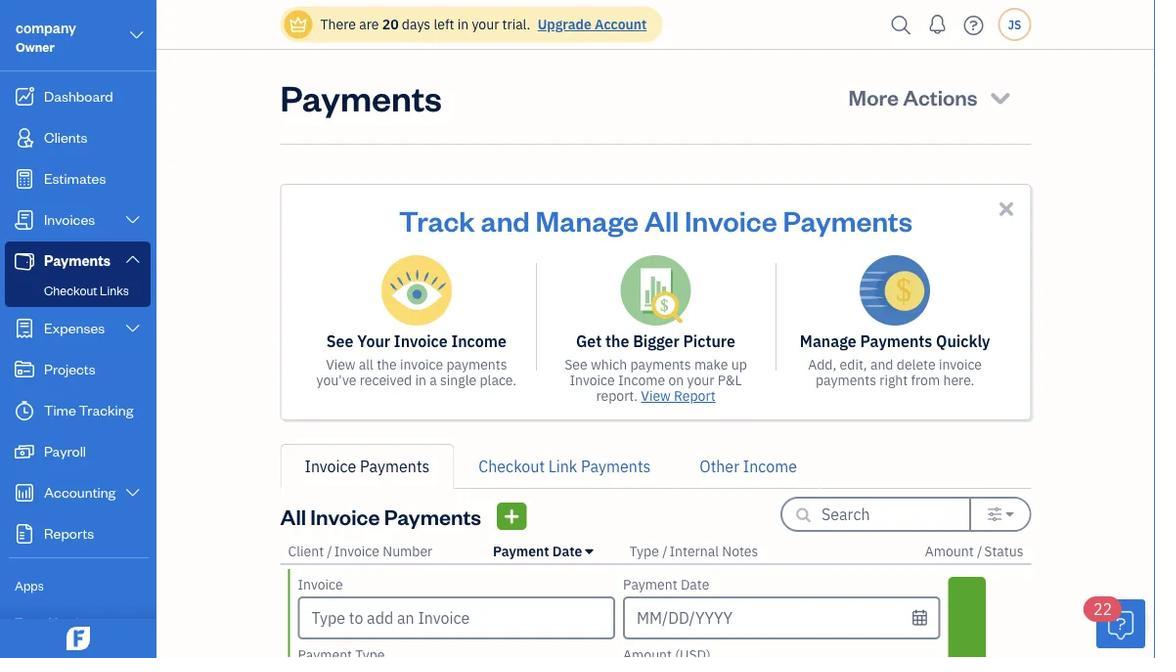 Task type: locate. For each thing, give the bounding box(es) containing it.
0 vertical spatial in
[[458, 15, 469, 33]]

other
[[700, 456, 740, 477]]

payments for manage payments quickly
[[816, 371, 877, 389]]

see for which
[[565, 356, 588, 374]]

0 vertical spatial payment
[[493, 543, 549, 561]]

1 horizontal spatial payments
[[631, 356, 691, 374]]

apps
[[15, 578, 44, 594]]

chevron large down image for accounting
[[124, 485, 142, 501]]

0 vertical spatial income
[[452, 331, 507, 352]]

1 vertical spatial manage
[[800, 331, 857, 352]]

the up which
[[606, 331, 630, 352]]

1 invoice from the left
[[400, 356, 443, 374]]

and right track
[[481, 202, 530, 238]]

checkout links link
[[9, 279, 147, 302]]

resource center badge image
[[1097, 600, 1146, 649]]

invoice payments link
[[280, 444, 454, 489]]

22 button
[[1084, 597, 1146, 649]]

payments inside see which payments make up invoice income on your p&l report.
[[631, 356, 691, 374]]

0 horizontal spatial checkout
[[44, 282, 97, 298]]

0 vertical spatial date
[[553, 543, 582, 561]]

1 vertical spatial income
[[618, 371, 666, 389]]

all up the 'client'
[[280, 502, 306, 530]]

1 vertical spatial in
[[415, 371, 427, 389]]

1 / from the left
[[327, 543, 332, 561]]

checkout inside main element
[[44, 282, 97, 298]]

1 horizontal spatial the
[[606, 331, 630, 352]]

/ right "type"
[[663, 543, 668, 561]]

up
[[732, 356, 747, 374]]

2 / from the left
[[663, 543, 668, 561]]

1 horizontal spatial manage
[[800, 331, 857, 352]]

1 horizontal spatial /
[[663, 543, 668, 561]]

type / internal notes
[[630, 543, 759, 561]]

1 vertical spatial and
[[871, 356, 894, 374]]

invoice inside see which payments make up invoice income on your p&l report.
[[570, 371, 615, 389]]

your left trial.
[[472, 15, 499, 33]]

payments up number
[[384, 502, 481, 530]]

1 vertical spatial the
[[377, 356, 397, 374]]

0 horizontal spatial your
[[472, 15, 499, 33]]

/ right the 'client'
[[327, 543, 332, 561]]

your right on
[[687, 371, 715, 389]]

1 horizontal spatial checkout
[[479, 456, 545, 477]]

chevron large down image up links
[[124, 251, 142, 267]]

upgrade account link
[[534, 15, 647, 33]]

in inside see your invoice income view all the invoice payments you've received in a single place.
[[415, 371, 427, 389]]

project image
[[13, 360, 36, 380]]

client
[[288, 543, 324, 561]]

0 horizontal spatial view
[[326, 356, 356, 374]]

checkout down payments link
[[44, 282, 97, 298]]

/
[[327, 543, 332, 561], [663, 543, 668, 561], [977, 543, 983, 561]]

income up place.
[[452, 331, 507, 352]]

notifications image
[[922, 5, 954, 44]]

1 vertical spatial see
[[565, 356, 588, 374]]

in left "a"
[[415, 371, 427, 389]]

income inside see which payments make up invoice income on your p&l report.
[[618, 371, 666, 389]]

accounting
[[44, 483, 116, 501]]

0 horizontal spatial the
[[377, 356, 397, 374]]

see down get
[[565, 356, 588, 374]]

payment date down add a new payment icon
[[493, 543, 582, 561]]

0 horizontal spatial all
[[280, 502, 306, 530]]

add a new payment image
[[503, 505, 521, 528]]

more actions button
[[839, 73, 1024, 120]]

payments link
[[5, 242, 151, 279]]

0 vertical spatial your
[[472, 15, 499, 33]]

estimates
[[44, 169, 106, 187]]

income inside see your invoice income view all the invoice payments you've received in a single place.
[[452, 331, 507, 352]]

payment date
[[493, 543, 582, 561], [623, 576, 710, 594]]

payment date button
[[493, 543, 593, 561]]

type
[[630, 543, 659, 561]]

see which payments make up invoice income on your p&l report.
[[565, 356, 747, 405]]

0 horizontal spatial see
[[327, 331, 354, 352]]

dashboard link
[[5, 77, 151, 116]]

1 chevron large down image from the top
[[124, 212, 142, 228]]

payments inside main element
[[44, 251, 111, 270]]

amount button
[[925, 543, 974, 561]]

chevron large down image right accounting
[[124, 485, 142, 501]]

0 horizontal spatial payments
[[447, 356, 507, 374]]

payments inside see your invoice income view all the invoice payments you've received in a single place.
[[447, 356, 507, 374]]

0 vertical spatial chevron large down image
[[124, 212, 142, 228]]

0 horizontal spatial date
[[553, 543, 582, 561]]

1 vertical spatial chevron large down image
[[124, 251, 142, 267]]

payments
[[447, 356, 507, 374], [631, 356, 691, 374], [816, 371, 877, 389]]

single
[[440, 371, 477, 389]]

view left report
[[641, 387, 671, 405]]

see your invoice income image
[[381, 255, 452, 326]]

payments up the checkout links link
[[44, 251, 111, 270]]

which
[[591, 356, 627, 374]]

date
[[553, 543, 582, 561], [681, 576, 710, 594]]

payments down bigger
[[631, 356, 691, 374]]

payments up delete on the bottom right of page
[[861, 331, 933, 352]]

chevron large down image inside accounting link
[[124, 485, 142, 501]]

see for your
[[327, 331, 354, 352]]

see inside see which payments make up invoice income on your p&l report.
[[565, 356, 588, 374]]

0 vertical spatial manage
[[536, 202, 639, 238]]

a
[[430, 371, 437, 389]]

amount
[[925, 543, 974, 561]]

1 horizontal spatial see
[[565, 356, 588, 374]]

0 vertical spatial view
[[326, 356, 356, 374]]

invoice inside manage payments quickly add, edit, and delete invoice payments right from here.
[[939, 356, 982, 374]]

in
[[458, 15, 469, 33], [415, 371, 427, 389]]

your inside see which payments make up invoice income on your p&l report.
[[687, 371, 715, 389]]

more
[[849, 83, 899, 111]]

0 horizontal spatial /
[[327, 543, 332, 561]]

see your invoice income view all the invoice payments you've received in a single place.
[[317, 331, 517, 389]]

get the bigger picture image
[[621, 255, 691, 326]]

1 vertical spatial payment date
[[623, 576, 710, 594]]

chevrondown image
[[987, 83, 1014, 111]]

20
[[382, 15, 399, 33]]

3 chevron large down image from the top
[[124, 485, 142, 501]]

js button
[[999, 8, 1032, 41]]

other income
[[700, 456, 797, 477]]

type button
[[630, 543, 659, 561]]

income right other
[[743, 456, 797, 477]]

chevron large down image up dashboard link
[[128, 23, 146, 47]]

crown image
[[288, 14, 309, 35]]

chevron large down image
[[124, 212, 142, 228], [124, 321, 142, 337], [124, 485, 142, 501]]

chevron large down image inside invoices link
[[124, 212, 142, 228]]

and
[[481, 202, 530, 238], [871, 356, 894, 374]]

1 vertical spatial payment
[[623, 576, 678, 594]]

0 horizontal spatial payment
[[493, 543, 549, 561]]

0 horizontal spatial manage
[[536, 202, 639, 238]]

1 horizontal spatial your
[[687, 371, 715, 389]]

in right left
[[458, 15, 469, 33]]

/ for internal
[[663, 543, 668, 561]]

payments
[[280, 73, 442, 120], [783, 202, 913, 238], [44, 251, 111, 270], [861, 331, 933, 352], [360, 456, 430, 477], [581, 456, 651, 477], [384, 502, 481, 530]]

you've
[[317, 371, 357, 389]]

2 chevron large down image from the top
[[124, 321, 142, 337]]

checkout links
[[44, 282, 129, 298]]

all invoice payments
[[280, 502, 481, 530]]

1 horizontal spatial and
[[871, 356, 894, 374]]

reports link
[[5, 515, 151, 554]]

2 vertical spatial income
[[743, 456, 797, 477]]

0 horizontal spatial income
[[452, 331, 507, 352]]

payment
[[493, 543, 549, 561], [623, 576, 678, 594]]

/ left status
[[977, 543, 983, 561]]

income left on
[[618, 371, 666, 389]]

invoice
[[400, 356, 443, 374], [939, 356, 982, 374]]

chevron large down image for invoices
[[124, 212, 142, 228]]

on
[[669, 371, 684, 389]]

income
[[452, 331, 507, 352], [618, 371, 666, 389], [743, 456, 797, 477]]

view left all
[[326, 356, 356, 374]]

1 horizontal spatial invoice
[[939, 356, 982, 374]]

and right "edit,"
[[871, 356, 894, 374]]

date left caretdown image
[[553, 543, 582, 561]]

2 vertical spatial chevron large down image
[[124, 485, 142, 501]]

time tracking
[[44, 401, 133, 419]]

payments down are
[[280, 73, 442, 120]]

manage payments quickly add, edit, and delete invoice payments right from here.
[[800, 331, 991, 389]]

actions
[[903, 83, 978, 111]]

checkout
[[44, 282, 97, 298], [479, 456, 545, 477]]

all
[[645, 202, 679, 238], [280, 502, 306, 530]]

checkout for checkout links
[[44, 282, 97, 298]]

22
[[1094, 599, 1113, 620]]

and inside manage payments quickly add, edit, and delete invoice payments right from here.
[[871, 356, 894, 374]]

1 horizontal spatial payment
[[623, 576, 678, 594]]

payments left right
[[816, 371, 877, 389]]

all up get the bigger picture
[[645, 202, 679, 238]]

payment date down "type"
[[623, 576, 710, 594]]

0 horizontal spatial invoice
[[400, 356, 443, 374]]

edit,
[[840, 356, 868, 374]]

expenses link
[[5, 309, 151, 348]]

view report
[[641, 387, 716, 405]]

1 vertical spatial date
[[681, 576, 710, 594]]

company
[[16, 18, 76, 37]]

0 vertical spatial checkout
[[44, 282, 97, 298]]

chevron large down image right invoices
[[124, 212, 142, 228]]

2 invoice from the left
[[939, 356, 982, 374]]

2 horizontal spatial /
[[977, 543, 983, 561]]

projects link
[[5, 350, 151, 389]]

date down "internal"
[[681, 576, 710, 594]]

0 horizontal spatial in
[[415, 371, 427, 389]]

1 vertical spatial chevron large down image
[[124, 321, 142, 337]]

are
[[359, 15, 379, 33]]

1 vertical spatial checkout
[[479, 456, 545, 477]]

0 vertical spatial see
[[327, 331, 354, 352]]

payment down add a new payment icon
[[493, 543, 549, 561]]

invoice image
[[13, 210, 36, 230]]

1 horizontal spatial in
[[458, 15, 469, 33]]

manage
[[536, 202, 639, 238], [800, 331, 857, 352]]

1 vertical spatial view
[[641, 387, 671, 405]]

1 horizontal spatial income
[[618, 371, 666, 389]]

time
[[44, 401, 76, 419]]

accounting link
[[5, 474, 151, 513]]

checkout link payments
[[479, 456, 651, 477]]

link
[[549, 456, 578, 477]]

client image
[[13, 128, 36, 148]]

the right all
[[377, 356, 397, 374]]

see
[[327, 331, 354, 352], [565, 356, 588, 374]]

see inside see your invoice income view all the invoice payments you've received in a single place.
[[327, 331, 354, 352]]

0 horizontal spatial payment date
[[493, 543, 582, 561]]

Search text field
[[822, 499, 938, 530]]

invoice inside see your invoice income view all the invoice payments you've received in a single place.
[[400, 356, 443, 374]]

the inside see your invoice income view all the invoice payments you've received in a single place.
[[377, 356, 397, 374]]

payments up all invoice payments
[[360, 456, 430, 477]]

team members link
[[5, 606, 151, 640]]

checkout up add a new payment icon
[[479, 456, 545, 477]]

there are 20 days left in your trial. upgrade account
[[320, 15, 647, 33]]

payments right "a"
[[447, 356, 507, 374]]

chevron large down image down links
[[124, 321, 142, 337]]

3 / from the left
[[977, 543, 983, 561]]

see left your
[[327, 331, 354, 352]]

2 horizontal spatial payments
[[816, 371, 877, 389]]

1 vertical spatial your
[[687, 371, 715, 389]]

chevron large down image
[[128, 23, 146, 47], [124, 251, 142, 267]]

the
[[606, 331, 630, 352], [377, 356, 397, 374]]

0 vertical spatial and
[[481, 202, 530, 238]]

invoice for quickly
[[939, 356, 982, 374]]

1 horizontal spatial all
[[645, 202, 679, 238]]

payments inside manage payments quickly add, edit, and delete invoice payments right from here.
[[816, 371, 877, 389]]

payment down "type"
[[623, 576, 678, 594]]



Task type: vqa. For each thing, say whether or not it's contained in the screenshot.
the bottommost the Payment Date
yes



Task type: describe. For each thing, give the bounding box(es) containing it.
payments inside manage payments quickly add, edit, and delete invoice payments right from here.
[[861, 331, 933, 352]]

/ for status
[[977, 543, 983, 561]]

place.
[[480, 371, 517, 389]]

payments up manage payments quickly image
[[783, 202, 913, 238]]

estimate image
[[13, 169, 36, 189]]

main element
[[0, 0, 205, 659]]

reports
[[44, 524, 94, 543]]

client / invoice number
[[288, 543, 433, 561]]

tracking
[[79, 401, 133, 419]]

apps link
[[5, 569, 151, 604]]

track
[[399, 202, 475, 238]]

search image
[[886, 10, 917, 40]]

right
[[880, 371, 908, 389]]

bigger
[[633, 331, 680, 352]]

timer image
[[13, 401, 36, 421]]

Payment date in MM/DD/YYYY format text field
[[623, 597, 941, 640]]

delete
[[897, 356, 936, 374]]

2 horizontal spatial income
[[743, 456, 797, 477]]

status
[[985, 543, 1024, 561]]

manage payments quickly image
[[860, 255, 931, 326]]

report.
[[596, 387, 638, 405]]

time tracking link
[[5, 391, 151, 431]]

0 vertical spatial all
[[645, 202, 679, 238]]

dashboard
[[44, 87, 113, 105]]

freshbooks image
[[63, 627, 94, 651]]

days
[[402, 15, 431, 33]]

chevron large down image for expenses
[[124, 321, 142, 337]]

other income link
[[675, 444, 822, 489]]

1 horizontal spatial payment date
[[623, 576, 710, 594]]

received
[[360, 371, 412, 389]]

track and manage all invoice payments
[[399, 202, 913, 238]]

dashboard image
[[13, 87, 36, 107]]

notes
[[722, 543, 759, 561]]

amount / status
[[925, 543, 1024, 561]]

team
[[15, 614, 46, 630]]

internal
[[670, 543, 719, 561]]

from
[[911, 371, 941, 389]]

go to help image
[[958, 10, 990, 40]]

0 vertical spatial chevron large down image
[[128, 23, 146, 47]]

invoice inside see your invoice income view all the invoice payments you've received in a single place.
[[394, 331, 448, 352]]

more actions
[[849, 83, 978, 111]]

picture
[[684, 331, 736, 352]]

1 horizontal spatial view
[[641, 387, 671, 405]]

clients link
[[5, 118, 151, 158]]

manage inside manage payments quickly add, edit, and delete invoice payments right from here.
[[800, 331, 857, 352]]

all
[[359, 356, 374, 374]]

chart image
[[13, 483, 36, 503]]

0 vertical spatial the
[[606, 331, 630, 352]]

invoice for invoice
[[400, 356, 443, 374]]

expense image
[[13, 319, 36, 339]]

chevron large down image inside payments link
[[124, 251, 142, 267]]

your
[[357, 331, 391, 352]]

trial.
[[503, 15, 531, 33]]

get the bigger picture
[[576, 331, 736, 352]]

caretdown image
[[586, 544, 593, 560]]

projects
[[44, 360, 96, 378]]

/ for invoice
[[327, 543, 332, 561]]

invoices link
[[5, 201, 151, 240]]

here.
[[944, 371, 975, 389]]

invoices
[[44, 210, 95, 228]]

1 horizontal spatial date
[[681, 576, 710, 594]]

checkout link payments link
[[454, 444, 675, 489]]

report
[[674, 387, 716, 405]]

upgrade
[[538, 15, 592, 33]]

make
[[695, 356, 728, 374]]

js
[[1008, 17, 1022, 32]]

close image
[[996, 198, 1018, 220]]

Invoice text field
[[300, 599, 614, 638]]

number
[[383, 543, 433, 561]]

p&l
[[718, 371, 742, 389]]

company owner
[[16, 18, 76, 55]]

links
[[100, 282, 129, 298]]

money image
[[13, 442, 36, 462]]

0 vertical spatial payment date
[[493, 543, 582, 561]]

payments right 'link'
[[581, 456, 651, 477]]

payments for see your invoice income
[[447, 356, 507, 374]]

members
[[48, 614, 100, 630]]

team members
[[15, 614, 100, 630]]

invoice payments
[[305, 456, 430, 477]]

estimates link
[[5, 159, 151, 199]]

0 horizontal spatial and
[[481, 202, 530, 238]]

checkout for checkout link payments
[[479, 456, 545, 477]]

quickly
[[936, 331, 991, 352]]

expenses
[[44, 319, 105, 337]]

clients
[[44, 128, 88, 146]]

there
[[320, 15, 356, 33]]

account
[[595, 15, 647, 33]]

payment image
[[13, 251, 36, 271]]

view inside see your invoice income view all the invoice payments you've received in a single place.
[[326, 356, 356, 374]]

add,
[[809, 356, 837, 374]]

payroll link
[[5, 433, 151, 472]]

left
[[434, 15, 454, 33]]

1 vertical spatial all
[[280, 502, 306, 530]]

caretdown image
[[1006, 507, 1014, 523]]

settings image
[[987, 507, 1003, 523]]

owner
[[16, 39, 55, 55]]

payroll
[[44, 442, 86, 460]]

get
[[576, 331, 602, 352]]

report image
[[13, 524, 36, 544]]



